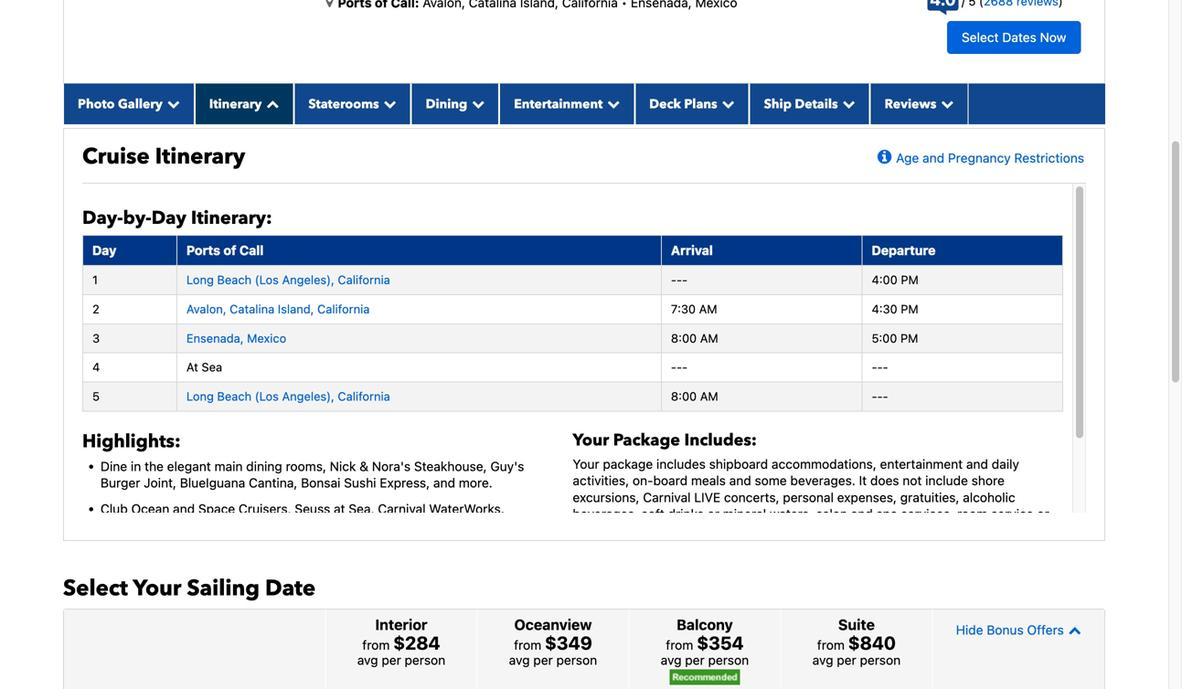 Task type: describe. For each thing, give the bounding box(es) containing it.
from for $354
[[666, 637, 693, 653]]

accommodations,
[[772, 457, 876, 472]]

person for $840
[[860, 653, 901, 668]]

5
[[92, 390, 100, 403]]

details
[[795, 95, 838, 113]]

and right age
[[922, 150, 944, 165]]

chevron up image for hide bonus offers
[[1064, 624, 1081, 637]]

long beach (los angeles), california for 5
[[186, 390, 390, 403]]

5:00 pm
[[872, 331, 918, 345]]

avalon, catalina island, california
[[186, 302, 370, 316]]

itinerary inside itinerary dropdown button
[[209, 95, 262, 113]]

oceanview from $349 avg per person
[[509, 616, 597, 668]]

salon
[[816, 506, 847, 522]]

per for $349
[[533, 653, 553, 668]]

beverages.
[[790, 473, 856, 488]]

4:30 pm
[[872, 302, 918, 316]]

gallery
[[118, 95, 163, 113]]

included.
[[966, 523, 1020, 538]]

hide bonus offers
[[956, 622, 1064, 637]]

ship details
[[764, 95, 838, 113]]

avg for $354
[[661, 653, 682, 668]]

it
[[859, 473, 867, 488]]

cruisers,
[[239, 501, 291, 516]]

catalina
[[230, 302, 274, 316]]

staterooms
[[308, 95, 379, 113]]

8:00 am for long beach (los angeles), california
[[671, 390, 718, 403]]

pm for 4:30 pm
[[901, 302, 918, 316]]

shore
[[971, 473, 1005, 488]]

pm for 5:00 pm
[[900, 331, 918, 345]]

day-
[[82, 206, 123, 231]]

select          dates now
[[962, 30, 1066, 45]]

1 or from the left
[[707, 506, 719, 522]]

8:00 for long beach (los angeles), california
[[671, 390, 697, 403]]

from for $349
[[514, 637, 541, 653]]

sea,
[[349, 501, 374, 516]]

chevron down image for photo gallery
[[163, 97, 180, 110]]

select for select          dates now
[[962, 30, 999, 45]]

nora's
[[372, 459, 411, 474]]

from for $284
[[362, 637, 390, 653]]

avalon, catalina island, california link
[[186, 302, 370, 316]]

package
[[603, 457, 653, 472]]

joint,
[[144, 476, 176, 491]]

1 vertical spatial not
[[943, 523, 963, 538]]

entertainment button
[[499, 83, 635, 124]]

on-
[[633, 473, 653, 488]]

drinks
[[668, 506, 704, 522]]

island,
[[278, 302, 314, 316]]

chevron down image for staterooms
[[379, 97, 396, 110]]

at
[[186, 360, 198, 374]]

long for 5
[[186, 390, 214, 403]]

1 vertical spatial your
[[573, 457, 599, 472]]

dates
[[1002, 30, 1036, 45]]

deck plans button
[[635, 83, 749, 124]]

at
[[334, 501, 345, 516]]

hide bonus offers link
[[937, 614, 1100, 646]]

select for select your sailing date
[[63, 573, 128, 604]]

includes:
[[684, 429, 757, 452]]

5:00
[[872, 331, 897, 345]]

$354
[[697, 632, 744, 653]]

pm for 4:00 pm
[[901, 273, 919, 287]]

bonus
[[987, 622, 1024, 637]]

chevron down image for dining
[[467, 97, 485, 110]]

services,
[[901, 506, 954, 522]]

activities,
[[573, 473, 629, 488]]

dine in the elegant main dining rooms, nick & nora's steakhouse, guy's burger joint, blueiguana cantina, bonsai sushi express, and more.
[[101, 459, 524, 491]]

7:30 am
[[671, 302, 717, 316]]

photo gallery button
[[63, 83, 195, 124]]

arrival
[[671, 243, 713, 258]]

itinerary button
[[195, 83, 294, 124]]

photo
[[78, 95, 115, 113]]

$840
[[848, 632, 896, 653]]

club ocean and space cruisers, seuss at sea, carnival waterworks.
[[101, 501, 504, 516]]

age and pregnancy restrictions link
[[871, 148, 1084, 167]]

mineral
[[723, 506, 766, 522]]

angeles), for 1
[[282, 273, 334, 287]]

per for $284
[[382, 653, 401, 668]]

alcoholic
[[963, 490, 1015, 505]]

board
[[653, 473, 688, 488]]

and down the shipboard
[[729, 473, 751, 488]]

chevron down image for deck plans
[[717, 97, 735, 110]]

ports of call
[[186, 243, 264, 258]]

chevron down image for reviews
[[936, 97, 954, 110]]

dining inside dine in the elegant main dining rooms, nick & nora's steakhouse, guy's burger joint, blueiguana cantina, bonsai sushi express, and more.
[[246, 459, 282, 474]]

8:00 for ensenada, mexico
[[671, 331, 697, 345]]

7:30
[[671, 302, 696, 316]]

ship details button
[[749, 83, 870, 124]]

1 vertical spatial day
[[92, 243, 116, 258]]

deck
[[649, 95, 681, 113]]

restrictions
[[1014, 150, 1084, 165]]

are
[[921, 523, 940, 538]]

balcony from $354 avg per person
[[661, 616, 749, 668]]

4
[[92, 360, 100, 374]]

shipboard
[[709, 457, 768, 472]]

main
[[214, 459, 243, 474]]

seuss
[[295, 501, 330, 516]]

age
[[896, 150, 919, 165]]

chevron up image for itinerary
[[262, 97, 279, 110]]

and up shore
[[966, 457, 988, 472]]

1 vertical spatial california
[[317, 302, 370, 316]]

3
[[92, 331, 100, 345]]

suite
[[838, 616, 875, 633]]

avalon,
[[186, 302, 226, 316]]

gratuities,
[[900, 490, 959, 505]]

long beach (los angeles), california link for 5
[[186, 390, 390, 403]]

date
[[265, 573, 316, 604]]

more.
[[459, 476, 493, 491]]

entertainment
[[880, 457, 963, 472]]

sailing
[[187, 573, 260, 604]]

reviews button
[[870, 83, 968, 124]]

ensenada, mexico
[[186, 331, 286, 345]]

2 or from the left
[[1037, 506, 1049, 522]]

long beach (los angeles), california for 1
[[186, 273, 390, 287]]

1 vertical spatial itinerary
[[155, 142, 245, 172]]

meals
[[691, 473, 726, 488]]

pregnancy
[[948, 150, 1011, 165]]

8:00 am for ensenada, mexico
[[671, 331, 718, 345]]

cantina,
[[249, 476, 297, 491]]

am for 5:00
[[700, 331, 718, 345]]

the
[[145, 459, 164, 474]]

dining inside "your package includes: your package includes shipboard accommodations, entertainment and daily activities, on-board meals and some beverages. it does not include shore excursions, carnival live concerts, personal expenses, gratuities, alcoholic beverages, soft drinks or mineral waters, salon and spa services, room service or dining in specialty restaurants. government fees and taxes are not included."
[[573, 523, 609, 538]]

photo gallery
[[78, 95, 163, 113]]

0 horizontal spatial carnival
[[378, 501, 426, 516]]

entertainment
[[514, 95, 603, 113]]



Task type: vqa. For each thing, say whether or not it's contained in the screenshot.
the left bed
no



Task type: locate. For each thing, give the bounding box(es) containing it.
from down oceanview
[[514, 637, 541, 653]]

and down steakhouse,
[[433, 476, 455, 491]]

daily
[[992, 457, 1019, 472]]

am down 7:30 am
[[700, 331, 718, 345]]

your package includes: your package includes shipboard accommodations, entertainment and daily activities, on-board meals and some beverages. it does not include shore excursions, carnival live concerts, personal expenses, gratuities, alcoholic beverages, soft drinks or mineral waters, salon and spa services, room service or dining in specialty restaurants. government fees and taxes are not included.
[[573, 429, 1049, 538]]

2 long from the top
[[186, 390, 214, 403]]

per down suite
[[837, 653, 856, 668]]

0 vertical spatial california
[[338, 273, 390, 287]]

long down at sea
[[186, 390, 214, 403]]

avg down interior
[[357, 653, 378, 668]]

waters,
[[770, 506, 813, 522]]

chevron down image inside deck plans dropdown button
[[717, 97, 735, 110]]

1 pm from the top
[[901, 273, 919, 287]]

select          dates now link
[[947, 21, 1081, 54]]

am up includes: at the right bottom of the page
[[700, 390, 718, 403]]

beach down of
[[217, 273, 252, 287]]

1 angeles), from the top
[[282, 273, 334, 287]]

0 vertical spatial pm
[[901, 273, 919, 287]]

cruise itinerary
[[82, 142, 245, 172]]

avg inside suite from $840 avg per person
[[812, 653, 833, 668]]

2 horizontal spatial chevron down image
[[936, 97, 954, 110]]

chevron down image left "dining"
[[379, 97, 396, 110]]

3 avg from the left
[[661, 653, 682, 668]]

person inside suite from $840 avg per person
[[860, 653, 901, 668]]

select your sailing date
[[63, 573, 316, 604]]

day down "cruise itinerary"
[[151, 206, 186, 231]]

4 from from the left
[[817, 637, 845, 653]]

excursions,
[[573, 490, 639, 505]]

chevron up image inside itinerary dropdown button
[[262, 97, 279, 110]]

1 (los from the top
[[255, 273, 279, 287]]

2 vertical spatial california
[[338, 390, 390, 403]]

age and pregnancy restrictions
[[896, 150, 1084, 165]]

2 long beach (los angeles), california link from the top
[[186, 390, 390, 403]]

pm right 4:30
[[901, 302, 918, 316]]

in left the
[[131, 459, 141, 474]]

in inside "your package includes: your package includes shipboard accommodations, entertainment and daily activities, on-board meals and some beverages. it does not include shore excursions, carnival live concerts, personal expenses, gratuities, alcoholic beverages, soft drinks or mineral waters, salon and spa services, room service or dining in specialty restaurants. government fees and taxes are not included."
[[612, 523, 623, 538]]

1 horizontal spatial or
[[1037, 506, 1049, 522]]

1 vertical spatial long beach (los angeles), california link
[[186, 390, 390, 403]]

california for 1
[[338, 273, 390, 287]]

main content containing cruise itinerary
[[54, 0, 1114, 689]]

person down suite
[[860, 653, 901, 668]]

4 per from the left
[[837, 653, 856, 668]]

of
[[223, 243, 236, 258]]

1 vertical spatial 8:00 am
[[671, 390, 718, 403]]

avg inside oceanview from $349 avg per person
[[509, 653, 530, 668]]

pm right the '5:00'
[[900, 331, 918, 345]]

4 chevron down image from the left
[[838, 97, 855, 110]]

itinerary:
[[191, 206, 272, 231]]

chevron down image inside photo gallery dropdown button
[[163, 97, 180, 110]]

1 vertical spatial (los
[[255, 390, 279, 403]]

1 8:00 am from the top
[[671, 331, 718, 345]]

balcony
[[677, 616, 733, 633]]

burger
[[101, 476, 140, 491]]

0 vertical spatial dining
[[246, 459, 282, 474]]

3 chevron down image from the left
[[936, 97, 954, 110]]

2 person from the left
[[556, 653, 597, 668]]

and
[[922, 150, 944, 165], [966, 457, 988, 472], [729, 473, 751, 488], [433, 476, 455, 491], [173, 501, 195, 516], [851, 506, 873, 522], [861, 523, 883, 538]]

angeles), up rooms,
[[282, 390, 334, 403]]

1 horizontal spatial chevron up image
[[1064, 624, 1081, 637]]

from inside suite from $840 avg per person
[[817, 637, 845, 653]]

chevron down image left "entertainment"
[[467, 97, 485, 110]]

2 per from the left
[[533, 653, 553, 668]]

chevron down image inside ship details "dropdown button"
[[838, 97, 855, 110]]

and down spa
[[861, 523, 883, 538]]

select
[[962, 30, 999, 45], [63, 573, 128, 604]]

elegant
[[167, 459, 211, 474]]

from inside balcony from $354 avg per person
[[666, 637, 693, 653]]

0 horizontal spatial chevron down image
[[467, 97, 485, 110]]

8:00 am
[[671, 331, 718, 345], [671, 390, 718, 403]]

service
[[991, 506, 1034, 522]]

in inside dine in the elegant main dining rooms, nick & nora's steakhouse, guy's burger joint, blueiguana cantina, bonsai sushi express, and more.
[[131, 459, 141, 474]]

0 vertical spatial chevron up image
[[262, 97, 279, 110]]

restaurants.
[[682, 523, 753, 538]]

sushi
[[344, 476, 376, 491]]

0 vertical spatial long
[[186, 273, 214, 287]]

0 vertical spatial 8:00
[[671, 331, 697, 345]]

ship
[[764, 95, 792, 113]]

1 from from the left
[[362, 637, 390, 653]]

day up the 1
[[92, 243, 116, 258]]

0 vertical spatial long beach (los angeles), california link
[[186, 273, 390, 287]]

8:00 up includes: at the right bottom of the page
[[671, 390, 697, 403]]

8:00 am down 7:30 am
[[671, 331, 718, 345]]

chevron down image inside dining dropdown button
[[467, 97, 485, 110]]

person up recommended image
[[708, 653, 749, 668]]

2 vertical spatial your
[[133, 573, 181, 604]]

1 vertical spatial long beach (los angeles), california
[[186, 390, 390, 403]]

1 horizontal spatial chevron down image
[[603, 97, 620, 110]]

beach
[[217, 273, 252, 287], [217, 390, 252, 403]]

long beach (los angeles), california link up island,
[[186, 273, 390, 287]]

person for $354
[[708, 653, 749, 668]]

$349
[[545, 632, 592, 653]]

2 8:00 from the top
[[671, 390, 697, 403]]

avg for $284
[[357, 653, 378, 668]]

chevron down image left deck
[[603, 97, 620, 110]]

chevron down image for ship details
[[838, 97, 855, 110]]

select left dates
[[962, 30, 999, 45]]

3 pm from the top
[[900, 331, 918, 345]]

0 vertical spatial (los
[[255, 273, 279, 287]]

by-
[[123, 206, 151, 231]]

0 vertical spatial long beach (los angeles), california
[[186, 273, 390, 287]]

0 vertical spatial angeles),
[[282, 273, 334, 287]]

package
[[613, 429, 680, 452]]

taxes
[[886, 523, 918, 538]]

person inside balcony from $354 avg per person
[[708, 653, 749, 668]]

ocean
[[131, 501, 169, 516]]

long up avalon,
[[186, 273, 214, 287]]

1 vertical spatial dining
[[573, 523, 609, 538]]

pm right 4:00
[[901, 273, 919, 287]]

california up &
[[338, 390, 390, 403]]

4 person from the left
[[860, 653, 901, 668]]

1 vertical spatial beach
[[217, 390, 252, 403]]

1 long from the top
[[186, 273, 214, 287]]

chevron down image left reviews
[[838, 97, 855, 110]]

1 avg from the left
[[357, 653, 378, 668]]

8:00
[[671, 331, 697, 345], [671, 390, 697, 403]]

itinerary up day-by-day itinerary:
[[155, 142, 245, 172]]

avg for $840
[[812, 653, 833, 668]]

1 vertical spatial am
[[700, 331, 718, 345]]

chevron down image up age and pregnancy restrictions link
[[936, 97, 954, 110]]

day-by-day itinerary:
[[82, 206, 272, 231]]

3 person from the left
[[708, 653, 749, 668]]

0 vertical spatial beach
[[217, 273, 252, 287]]

1 beach from the top
[[217, 273, 252, 287]]

1 chevron down image from the left
[[467, 97, 485, 110]]

(los for 1
[[255, 273, 279, 287]]

and inside dine in the elegant main dining rooms, nick & nora's steakhouse, guy's burger joint, blueiguana cantina, bonsai sushi express, and more.
[[433, 476, 455, 491]]

0 horizontal spatial not
[[903, 473, 922, 488]]

per inside suite from $840 avg per person
[[837, 653, 856, 668]]

select down club
[[63, 573, 128, 604]]

and left space
[[173, 501, 195, 516]]

3 from from the left
[[666, 637, 693, 653]]

2 vertical spatial pm
[[900, 331, 918, 345]]

beach for 1
[[217, 273, 252, 287]]

concerts,
[[724, 490, 779, 505]]

2 (los from the top
[[255, 390, 279, 403]]

0 horizontal spatial select
[[63, 573, 128, 604]]

chevron up image
[[262, 97, 279, 110], [1064, 624, 1081, 637]]

bonsai
[[301, 476, 340, 491]]

chevron down image up "cruise itinerary"
[[163, 97, 180, 110]]

or right service
[[1037, 506, 1049, 522]]

specialty
[[626, 523, 679, 538]]

from for $840
[[817, 637, 845, 653]]

long beach (los angeles), california link down mexico
[[186, 390, 390, 403]]

not
[[903, 473, 922, 488], [943, 523, 963, 538]]

express,
[[380, 476, 430, 491]]

mexico
[[247, 331, 286, 345]]

1 long beach (los angeles), california from the top
[[186, 273, 390, 287]]

ensenada, mexico link
[[186, 331, 286, 345]]

0 vertical spatial 8:00 am
[[671, 331, 718, 345]]

carnival
[[643, 490, 691, 505], [378, 501, 426, 516]]

person inside interior from $284 avg per person
[[405, 653, 445, 668]]

beach for 5
[[217, 390, 252, 403]]

3 per from the left
[[685, 653, 705, 668]]

chevron up image left staterooms in the left top of the page
[[262, 97, 279, 110]]

(los up avalon, catalina island, california link
[[255, 273, 279, 287]]

angeles), up island,
[[282, 273, 334, 287]]

4:00
[[872, 273, 898, 287]]

long beach (los angeles), california
[[186, 273, 390, 287], [186, 390, 390, 403]]

itinerary up "cruise itinerary"
[[209, 95, 262, 113]]

long beach (los angeles), california down mexico
[[186, 390, 390, 403]]

0 horizontal spatial chevron up image
[[262, 97, 279, 110]]

ports
[[186, 243, 220, 258]]

2 beach from the top
[[217, 390, 252, 403]]

0 vertical spatial not
[[903, 473, 922, 488]]

2 angeles), from the top
[[282, 390, 334, 403]]

itinerary
[[209, 95, 262, 113], [155, 142, 245, 172]]

8:00 down 7:30
[[671, 331, 697, 345]]

california right island,
[[317, 302, 370, 316]]

interior
[[375, 616, 427, 633]]

long beach (los angeles), california up island,
[[186, 273, 390, 287]]

2 vertical spatial am
[[700, 390, 718, 403]]

per up recommended image
[[685, 653, 705, 668]]

$284
[[393, 632, 440, 653]]

person inside oceanview from $349 avg per person
[[556, 653, 597, 668]]

person for $284
[[405, 653, 445, 668]]

in
[[131, 459, 141, 474], [612, 523, 623, 538]]

day
[[151, 206, 186, 231], [92, 243, 116, 258]]

plans
[[684, 95, 717, 113]]

chevron up image right bonus
[[1064, 624, 1081, 637]]

avg down oceanview
[[509, 653, 530, 668]]

include
[[925, 473, 968, 488]]

1 horizontal spatial carnival
[[643, 490, 691, 505]]

8:00 am up includes: at the right bottom of the page
[[671, 390, 718, 403]]

2 pm from the top
[[901, 302, 918, 316]]

dining up "cantina,"
[[246, 459, 282, 474]]

dining down beverages,
[[573, 523, 609, 538]]

california up avalon, catalina island, california link
[[338, 273, 390, 287]]

chevron down image inside staterooms 'dropdown button'
[[379, 97, 396, 110]]

long for 1
[[186, 273, 214, 287]]

per down oceanview
[[533, 653, 553, 668]]

recommended image
[[670, 669, 740, 685]]

person for $349
[[556, 653, 597, 668]]

beach down sea
[[217, 390, 252, 403]]

from down suite
[[817, 637, 845, 653]]

1 vertical spatial long
[[186, 390, 214, 403]]

avg inside interior from $284 avg per person
[[357, 653, 378, 668]]

per inside balcony from $354 avg per person
[[685, 653, 705, 668]]

from down the balcony
[[666, 637, 693, 653]]

1 vertical spatial chevron up image
[[1064, 624, 1081, 637]]

and down expenses,
[[851, 506, 873, 522]]

avg up recommended image
[[661, 653, 682, 668]]

0 vertical spatial select
[[962, 30, 999, 45]]

avg inside balcony from $354 avg per person
[[661, 653, 682, 668]]

4:00 pm
[[872, 273, 919, 287]]

4 avg from the left
[[812, 653, 833, 668]]

avg for $349
[[509, 653, 530, 668]]

chevron down image inside the reviews dropdown button
[[936, 97, 954, 110]]

1 horizontal spatial in
[[612, 523, 623, 538]]

government
[[756, 523, 829, 538]]

expenses,
[[837, 490, 897, 505]]

chevron down image
[[163, 97, 180, 110], [379, 97, 396, 110], [717, 97, 735, 110], [838, 97, 855, 110]]

1 horizontal spatial dining
[[573, 523, 609, 538]]

space
[[198, 501, 235, 516]]

chevron down image
[[467, 97, 485, 110], [603, 97, 620, 110], [936, 97, 954, 110]]

0 horizontal spatial dining
[[246, 459, 282, 474]]

from inside oceanview from $349 avg per person
[[514, 637, 541, 653]]

person down interior
[[405, 653, 445, 668]]

am for 4:30
[[699, 302, 717, 316]]

in down beverages,
[[612, 523, 623, 538]]

chevron down image for entertainment
[[603, 97, 620, 110]]

person down oceanview
[[556, 653, 597, 668]]

cruise
[[82, 142, 150, 172]]

1 horizontal spatial not
[[943, 523, 963, 538]]

dine
[[101, 459, 127, 474]]

4:30
[[872, 302, 897, 316]]

1 horizontal spatial select
[[962, 30, 999, 45]]

room
[[957, 506, 988, 522]]

per inside oceanview from $349 avg per person
[[533, 653, 553, 668]]

0 vertical spatial in
[[131, 459, 141, 474]]

1 person from the left
[[405, 653, 445, 668]]

per for $354
[[685, 653, 705, 668]]

per down interior
[[382, 653, 401, 668]]

personal
[[783, 490, 834, 505]]

2 8:00 am from the top
[[671, 390, 718, 403]]

staterooms button
[[294, 83, 411, 124]]

0 vertical spatial itinerary
[[209, 95, 262, 113]]

person
[[405, 653, 445, 668], [556, 653, 597, 668], [708, 653, 749, 668], [860, 653, 901, 668]]

not right are
[[943, 523, 963, 538]]

per for $840
[[837, 653, 856, 668]]

2 long beach (los angeles), california from the top
[[186, 390, 390, 403]]

2
[[92, 302, 99, 316]]

long beach (los angeles), california link for 1
[[186, 273, 390, 287]]

ensenada,
[[186, 331, 244, 345]]

2 avg from the left
[[509, 653, 530, 668]]

per inside interior from $284 avg per person
[[382, 653, 401, 668]]

avg left $840
[[812, 653, 833, 668]]

or up restaurants.
[[707, 506, 719, 522]]

1 vertical spatial 8:00
[[671, 390, 697, 403]]

0 vertical spatial am
[[699, 302, 717, 316]]

0 vertical spatial day
[[151, 206, 186, 231]]

2 chevron down image from the left
[[379, 97, 396, 110]]

1 vertical spatial angeles),
[[282, 390, 334, 403]]

1 horizontal spatial day
[[151, 206, 186, 231]]

california for 5
[[338, 390, 390, 403]]

california
[[338, 273, 390, 287], [317, 302, 370, 316], [338, 390, 390, 403]]

3 chevron down image from the left
[[717, 97, 735, 110]]

0 horizontal spatial or
[[707, 506, 719, 522]]

am right 7:30
[[699, 302, 717, 316]]

2 from from the left
[[514, 637, 541, 653]]

reviews
[[885, 95, 936, 113]]

blueiguana
[[180, 476, 245, 491]]

(los down mexico
[[255, 390, 279, 403]]

carnival inside "your package includes: your package includes shipboard accommodations, entertainment and daily activities, on-board meals and some beverages. it does not include shore excursions, carnival live concerts, personal expenses, gratuities, alcoholic beverages, soft drinks or mineral waters, salon and spa services, room service or dining in specialty restaurants. government fees and taxes are not included."
[[643, 490, 691, 505]]

chevron down image left ship
[[717, 97, 735, 110]]

(los for 5
[[255, 390, 279, 403]]

does
[[870, 473, 899, 488]]

1 8:00 from the top
[[671, 331, 697, 345]]

0 horizontal spatial in
[[131, 459, 141, 474]]

0 horizontal spatial day
[[92, 243, 116, 258]]

not down entertainment
[[903, 473, 922, 488]]

rooms,
[[286, 459, 326, 474]]

map marker image
[[326, 0, 333, 8]]

1 long beach (los angeles), california link from the top
[[186, 273, 390, 287]]

from down interior
[[362, 637, 390, 653]]

0 vertical spatial your
[[573, 429, 609, 452]]

1 vertical spatial in
[[612, 523, 623, 538]]

avg
[[357, 653, 378, 668], [509, 653, 530, 668], [661, 653, 682, 668], [812, 653, 833, 668]]

info circle image
[[871, 148, 896, 167]]

main content
[[54, 0, 1114, 689]]

long beach (los angeles), california link
[[186, 273, 390, 287], [186, 390, 390, 403]]

1 chevron down image from the left
[[163, 97, 180, 110]]

suite from $840 avg per person
[[812, 616, 901, 668]]

from inside interior from $284 avg per person
[[362, 637, 390, 653]]

chevron down image inside entertainment dropdown button
[[603, 97, 620, 110]]

departure
[[872, 243, 936, 258]]

1 vertical spatial pm
[[901, 302, 918, 316]]

steakhouse,
[[414, 459, 487, 474]]

1 per from the left
[[382, 653, 401, 668]]

1 vertical spatial select
[[63, 573, 128, 604]]

2 chevron down image from the left
[[603, 97, 620, 110]]

angeles), for 5
[[282, 390, 334, 403]]

chevron up image inside hide bonus offers link
[[1064, 624, 1081, 637]]

carnival down board
[[643, 490, 691, 505]]

soft
[[641, 506, 664, 522]]

carnival down 'express,' at the bottom left of the page
[[378, 501, 426, 516]]



